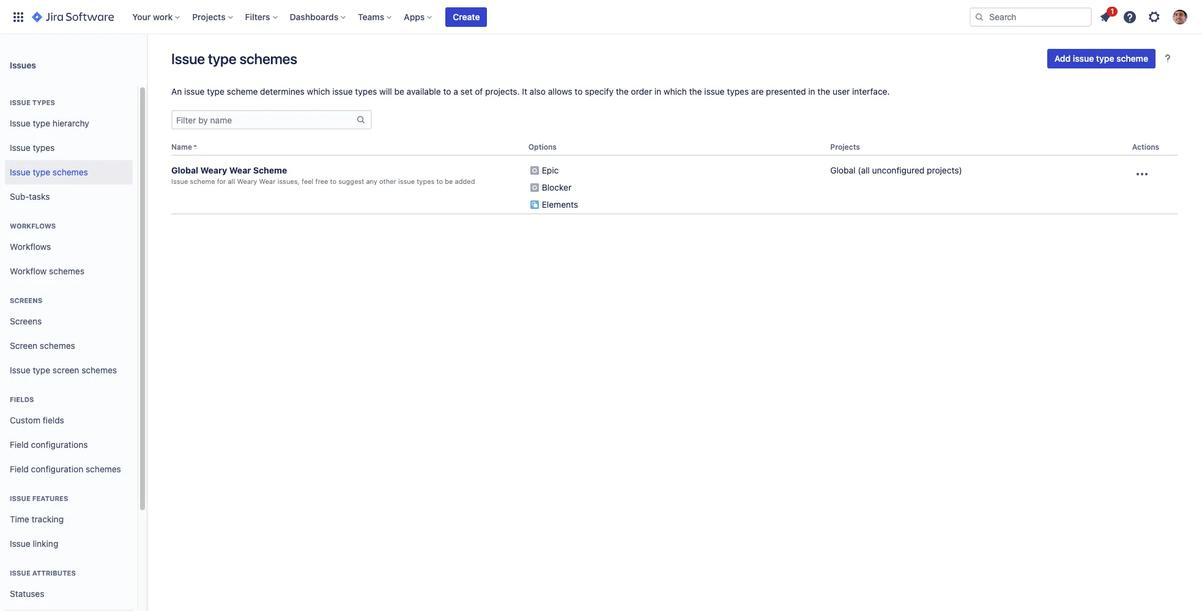 Task type: locate. For each thing, give the bounding box(es) containing it.
issue type schemes link
[[5, 160, 133, 185]]

scheme inside button
[[1117, 53, 1149, 64]]

be
[[394, 86, 404, 97], [445, 178, 453, 186]]

to right free
[[330, 178, 337, 186]]

2 global from the left
[[831, 165, 856, 176]]

configuration
[[31, 464, 83, 475]]

your profile and settings image
[[1173, 9, 1188, 24]]

be left added
[[445, 178, 453, 186]]

1 vertical spatial workflows
[[10, 241, 51, 252]]

types right the other
[[417, 178, 435, 186]]

for
[[217, 178, 226, 186]]

add
[[1055, 53, 1071, 64]]

banner
[[0, 0, 1203, 34]]

1 field from the top
[[10, 440, 29, 450]]

issue inside issue type hierarchy 'link'
[[10, 118, 30, 128]]

custom
[[10, 415, 40, 426]]

an issue type scheme determines which issue types will be available to a set of projects. it also allows to specify the order in which the issue types are presented in the user interface.
[[171, 86, 890, 97]]

2 vertical spatial scheme
[[190, 178, 215, 186]]

type down types
[[33, 118, 50, 128]]

fields group
[[5, 383, 133, 486]]

0 vertical spatial weary
[[200, 165, 227, 176]]

issue for issue type screen schemes link on the bottom of page
[[10, 365, 30, 376]]

0 horizontal spatial which
[[307, 86, 330, 97]]

issue for issue type hierarchy 'link'
[[10, 118, 30, 128]]

dashboards button
[[286, 7, 351, 27]]

screens for screens link
[[10, 316, 42, 327]]

scheme for add issue type scheme
[[1117, 53, 1149, 64]]

workflows link
[[5, 235, 133, 259]]

issue for issue types group
[[10, 99, 31, 106]]

projects right work
[[192, 11, 226, 22]]

to
[[443, 86, 451, 97], [575, 86, 583, 97], [330, 178, 337, 186], [437, 178, 443, 186]]

1 horizontal spatial projects
[[831, 143, 860, 152]]

will
[[379, 86, 392, 97]]

2 horizontal spatial the
[[818, 86, 831, 97]]

issue linking
[[10, 539, 58, 549]]

1 horizontal spatial issue type schemes
[[171, 50, 297, 67]]

other
[[379, 178, 396, 186]]

1 horizontal spatial the
[[689, 86, 702, 97]]

issue up sub-
[[10, 167, 30, 177]]

allows
[[548, 86, 573, 97]]

0 horizontal spatial in
[[655, 86, 662, 97]]

2 screens from the top
[[10, 316, 42, 327]]

issue attributes group
[[5, 557, 133, 612]]

sub-tasks link
[[5, 185, 133, 209]]

apps button
[[400, 7, 437, 27]]

2 field from the top
[[10, 464, 29, 475]]

types left are
[[727, 86, 749, 97]]

1
[[1111, 6, 1114, 16]]

in
[[655, 86, 662, 97], [809, 86, 816, 97]]

weary
[[200, 165, 227, 176], [237, 178, 257, 186]]

issue inside issue type screen schemes link
[[10, 365, 30, 376]]

issue down time
[[10, 539, 30, 549]]

it
[[522, 86, 527, 97]]

issue type schemes down projects popup button
[[171, 50, 297, 67]]

1 vertical spatial projects
[[831, 143, 860, 152]]

types left will
[[355, 86, 377, 97]]

1 vertical spatial be
[[445, 178, 453, 186]]

issue attributes
[[10, 570, 76, 578]]

appswitcher icon image
[[11, 9, 26, 24]]

workflows down "sub-tasks"
[[10, 222, 56, 230]]

global weary wear scheme issue scheme for all weary wear issues, feel free to suggest any other issue types to be added
[[171, 165, 475, 186]]

order
[[631, 86, 652, 97]]

the left user
[[818, 86, 831, 97]]

type down the notifications "icon"
[[1097, 53, 1115, 64]]

scheme for an issue type scheme determines which issue types will be available to a set of projects. it also allows to specify the order in which the issue types are presented in the user interface.
[[227, 86, 258, 97]]

global down name button
[[171, 165, 198, 176]]

which right the determines
[[307, 86, 330, 97]]

issue
[[171, 50, 205, 67], [10, 99, 31, 106], [10, 118, 30, 128], [10, 142, 30, 153], [10, 167, 30, 177], [171, 178, 188, 186], [10, 365, 30, 376], [10, 495, 31, 503], [10, 539, 30, 549], [10, 570, 31, 578]]

0 vertical spatial be
[[394, 86, 404, 97]]

issue down issue types
[[10, 118, 30, 128]]

1 horizontal spatial which
[[664, 86, 687, 97]]

schemes inside workflows group
[[49, 266, 84, 276]]

the right order
[[689, 86, 702, 97]]

add issue type scheme button
[[1048, 49, 1156, 69]]

1 global from the left
[[171, 165, 198, 176]]

sub-
[[10, 191, 29, 202]]

issue up time
[[10, 495, 31, 503]]

1 vertical spatial wear
[[259, 178, 276, 186]]

schemes up issue type screen schemes
[[40, 341, 75, 351]]

global inside global weary wear scheme issue scheme for all weary wear issues, feel free to suggest any other issue types to be added
[[171, 165, 198, 176]]

banner containing your work
[[0, 0, 1203, 34]]

scheme
[[1117, 53, 1149, 64], [227, 86, 258, 97], [190, 178, 215, 186]]

0 vertical spatial field
[[10, 440, 29, 450]]

0 horizontal spatial projects
[[192, 11, 226, 22]]

field down custom
[[10, 440, 29, 450]]

schemes down "workflows" link
[[49, 266, 84, 276]]

wear up all
[[229, 165, 251, 176]]

1 horizontal spatial global
[[831, 165, 856, 176]]

0 horizontal spatial global
[[171, 165, 198, 176]]

issue type schemes up tasks
[[10, 167, 88, 177]]

schemes up the determines
[[240, 50, 297, 67]]

types inside global weary wear scheme issue scheme for all weary wear issues, feel free to suggest any other issue types to be added
[[417, 178, 435, 186]]

1 vertical spatial screens
[[10, 316, 42, 327]]

workflows up workflow
[[10, 241, 51, 252]]

name
[[171, 143, 192, 152]]

type right an
[[207, 86, 225, 97]]

issue up statuses
[[10, 570, 31, 578]]

2 horizontal spatial scheme
[[1117, 53, 1149, 64]]

the
[[616, 86, 629, 97], [689, 86, 702, 97], [818, 86, 831, 97]]

scheme left learn more image at the right of page
[[1117, 53, 1149, 64]]

0 vertical spatial projects
[[192, 11, 226, 22]]

linking
[[33, 539, 58, 549]]

workflows group
[[5, 209, 133, 288]]

fields
[[10, 396, 34, 404]]

1 vertical spatial field
[[10, 464, 29, 475]]

configurations
[[31, 440, 88, 450]]

suggest
[[339, 178, 364, 186]]

schemes inside issue types group
[[53, 167, 88, 177]]

schemes right screen
[[82, 365, 117, 376]]

time
[[10, 514, 29, 525]]

global for global (all unconfigured projects)
[[831, 165, 856, 176]]

1 screens from the top
[[10, 297, 42, 305]]

projects up (all
[[831, 143, 860, 152]]

field inside field configuration schemes link
[[10, 464, 29, 475]]

0 vertical spatial scheme
[[1117, 53, 1149, 64]]

issue down screen
[[10, 365, 30, 376]]

(all
[[858, 165, 870, 176]]

issue types group
[[5, 86, 133, 213]]

teams button
[[354, 7, 397, 27]]

issue right add
[[1073, 53, 1094, 64]]

weary up for
[[200, 165, 227, 176]]

types down 'issue type hierarchy'
[[33, 142, 55, 153]]

name button
[[171, 143, 192, 152]]

1 vertical spatial issue type schemes
[[10, 167, 88, 177]]

schemes down issue types link
[[53, 167, 88, 177]]

scheme up 'filter by name' text field
[[227, 86, 258, 97]]

1 which from the left
[[307, 86, 330, 97]]

issue right the other
[[398, 178, 415, 186]]

global left (all
[[831, 165, 856, 176]]

workflows for workflows group
[[10, 222, 56, 230]]

also
[[530, 86, 546, 97]]

issue type schemes
[[171, 50, 297, 67], [10, 167, 88, 177]]

weary right all
[[237, 178, 257, 186]]

1 vertical spatial scheme
[[227, 86, 258, 97]]

issue
[[1073, 53, 1094, 64], [184, 86, 205, 97], [332, 86, 353, 97], [704, 86, 725, 97], [398, 178, 415, 186]]

wear
[[229, 165, 251, 176], [259, 178, 276, 186]]

field inside field configurations link
[[10, 440, 29, 450]]

be right will
[[394, 86, 404, 97]]

3 the from the left
[[818, 86, 831, 97]]

field up issue features
[[10, 464, 29, 475]]

of
[[475, 86, 483, 97]]

1 horizontal spatial be
[[445, 178, 453, 186]]

screen
[[53, 365, 79, 376]]

schemes down field configurations link
[[86, 464, 121, 475]]

2 the from the left
[[689, 86, 702, 97]]

0 horizontal spatial the
[[616, 86, 629, 97]]

workflow schemes link
[[5, 259, 133, 284]]

issue down name button
[[171, 178, 188, 186]]

feel
[[302, 178, 314, 186]]

0 vertical spatial wear
[[229, 165, 251, 176]]

2 in from the left
[[809, 86, 816, 97]]

in right order
[[655, 86, 662, 97]]

1 horizontal spatial wear
[[259, 178, 276, 186]]

to left added
[[437, 178, 443, 186]]

0 horizontal spatial wear
[[229, 165, 251, 176]]

issue inside global weary wear scheme issue scheme for all weary wear issues, feel free to suggest any other issue types to be added
[[171, 178, 188, 186]]

presented
[[766, 86, 806, 97]]

1 workflows from the top
[[10, 222, 56, 230]]

issue inside issue attributes group
[[10, 570, 31, 578]]

scheme left for
[[190, 178, 215, 186]]

issue features group
[[5, 482, 133, 561]]

1 horizontal spatial weary
[[237, 178, 257, 186]]

0 horizontal spatial scheme
[[190, 178, 215, 186]]

type
[[208, 50, 236, 67], [1097, 53, 1115, 64], [207, 86, 225, 97], [33, 118, 50, 128], [33, 167, 50, 177], [33, 365, 50, 376]]

screens down workflow
[[10, 297, 42, 305]]

field configurations link
[[5, 433, 133, 458]]

1 horizontal spatial scheme
[[227, 86, 258, 97]]

screen
[[10, 341, 37, 351]]

jira software image
[[32, 9, 114, 24], [32, 9, 114, 24]]

screens
[[10, 297, 42, 305], [10, 316, 42, 327]]

0 vertical spatial screens
[[10, 297, 42, 305]]

1 horizontal spatial in
[[809, 86, 816, 97]]

type left screen
[[33, 365, 50, 376]]

your work
[[132, 11, 173, 22]]

issues
[[10, 60, 36, 70]]

0 vertical spatial workflows
[[10, 222, 56, 230]]

global for global weary wear scheme issue scheme for all weary wear issues, feel free to suggest any other issue types to be added
[[171, 165, 198, 176]]

issue left types
[[10, 99, 31, 106]]

in right "presented"
[[809, 86, 816, 97]]

issue types link
[[5, 136, 133, 160]]

projects
[[192, 11, 226, 22], [831, 143, 860, 152]]

issue left are
[[704, 86, 725, 97]]

1 vertical spatial weary
[[237, 178, 257, 186]]

issue down 'issue type hierarchy'
[[10, 142, 30, 153]]

custom fields
[[10, 415, 64, 426]]

which right order
[[664, 86, 687, 97]]

the left order
[[616, 86, 629, 97]]

screens group
[[5, 284, 133, 387]]

global
[[171, 165, 198, 176], [831, 165, 856, 176]]

to right allows
[[575, 86, 583, 97]]

primary element
[[7, 0, 970, 34]]

issue inside issue linking link
[[10, 539, 30, 549]]

screens up screen
[[10, 316, 42, 327]]

2 workflows from the top
[[10, 241, 51, 252]]

an
[[171, 86, 182, 97]]

wear down scheme
[[259, 178, 276, 186]]

0 horizontal spatial issue type schemes
[[10, 167, 88, 177]]

field for field configurations
[[10, 440, 29, 450]]

issue inside issue types link
[[10, 142, 30, 153]]



Task type: describe. For each thing, give the bounding box(es) containing it.
be inside global weary wear scheme issue scheme for all weary wear issues, feel free to suggest any other issue types to be added
[[445, 178, 453, 186]]

set
[[461, 86, 473, 97]]

2 which from the left
[[664, 86, 687, 97]]

features
[[32, 495, 68, 503]]

notifications image
[[1099, 9, 1113, 24]]

screen schemes
[[10, 341, 75, 351]]

blocker
[[542, 182, 572, 193]]

0 vertical spatial issue type schemes
[[171, 50, 297, 67]]

interface.
[[853, 86, 890, 97]]

add issue type scheme
[[1055, 53, 1149, 64]]

settings image
[[1147, 9, 1162, 24]]

screens for screens "group"
[[10, 297, 42, 305]]

options
[[529, 143, 557, 152]]

global (all unconfigured projects)
[[831, 165, 963, 176]]

types inside group
[[33, 142, 55, 153]]

projects button
[[189, 7, 238, 27]]

issue for issue features group
[[10, 495, 31, 503]]

issue types
[[10, 99, 55, 106]]

schemes inside fields "group"
[[86, 464, 121, 475]]

1 in from the left
[[655, 86, 662, 97]]

available
[[407, 86, 441, 97]]

issue for issue types link
[[10, 142, 30, 153]]

type inside button
[[1097, 53, 1115, 64]]

filters button
[[242, 7, 282, 27]]

issue for issue linking link
[[10, 539, 30, 549]]

issue type screen schemes
[[10, 365, 117, 376]]

filters
[[245, 11, 270, 22]]

type inside 'link'
[[33, 118, 50, 128]]

issue inside global weary wear scheme issue scheme for all weary wear issues, feel free to suggest any other issue types to be added
[[398, 178, 415, 186]]

statuses
[[10, 589, 44, 600]]

issue type hierarchy link
[[5, 111, 133, 136]]

all
[[228, 178, 235, 186]]

create
[[453, 11, 480, 22]]

projects)
[[927, 165, 963, 176]]

specify
[[585, 86, 614, 97]]

projects inside popup button
[[192, 11, 226, 22]]

statuses link
[[5, 583, 133, 607]]

workflows for "workflows" link
[[10, 241, 51, 252]]

actions
[[1133, 143, 1160, 152]]

0 horizontal spatial weary
[[200, 165, 227, 176]]

time tracking link
[[5, 508, 133, 532]]

issue type schemes inside issue types group
[[10, 167, 88, 177]]

screens link
[[5, 310, 133, 334]]

unconfigured
[[872, 165, 925, 176]]

sidebar navigation image
[[133, 49, 160, 73]]

type down projects popup button
[[208, 50, 236, 67]]

your
[[132, 11, 151, 22]]

fields
[[43, 415, 64, 426]]

issue for the issue type schemes link
[[10, 167, 30, 177]]

types
[[32, 99, 55, 106]]

Search field
[[970, 7, 1092, 27]]

time tracking
[[10, 514, 64, 525]]

your work button
[[129, 7, 185, 27]]

issue right an
[[184, 86, 205, 97]]

field configuration schemes link
[[5, 458, 133, 482]]

learn more image
[[1161, 51, 1176, 66]]

issue for issue attributes group
[[10, 570, 31, 578]]

tracking
[[32, 514, 64, 525]]

to left a in the top of the page
[[443, 86, 451, 97]]

issue features
[[10, 495, 68, 503]]

determines
[[260, 86, 305, 97]]

work
[[153, 11, 173, 22]]

issue up an
[[171, 50, 205, 67]]

issue left will
[[332, 86, 353, 97]]

Filter by name text field
[[173, 111, 356, 129]]

create button
[[446, 7, 487, 27]]

workflow
[[10, 266, 47, 276]]

free
[[316, 178, 328, 186]]

attributes
[[32, 570, 76, 578]]

any
[[366, 178, 378, 186]]

field configurations
[[10, 440, 88, 450]]

teams
[[358, 11, 384, 22]]

issue type screen schemes link
[[5, 359, 133, 383]]

1 the from the left
[[616, 86, 629, 97]]

issues,
[[278, 178, 300, 186]]

user
[[833, 86, 850, 97]]

scheme inside global weary wear scheme issue scheme for all weary wear issues, feel free to suggest any other issue types to be added
[[190, 178, 215, 186]]

type up tasks
[[33, 167, 50, 177]]

issue inside button
[[1073, 53, 1094, 64]]

field for field configuration schemes
[[10, 464, 29, 475]]

help image
[[1123, 9, 1138, 24]]

workflow schemes
[[10, 266, 84, 276]]

elements
[[542, 200, 578, 210]]

issue type hierarchy
[[10, 118, 89, 128]]

custom fields link
[[5, 409, 133, 433]]

epic
[[542, 165, 559, 176]]

projects.
[[485, 86, 520, 97]]

type inside screens "group"
[[33, 365, 50, 376]]

apps
[[404, 11, 425, 22]]

a
[[454, 86, 458, 97]]

sub-tasks
[[10, 191, 50, 202]]

hierarchy
[[53, 118, 89, 128]]

0 horizontal spatial be
[[394, 86, 404, 97]]

search image
[[975, 12, 985, 22]]

tasks
[[29, 191, 50, 202]]

added
[[455, 178, 475, 186]]

issue linking link
[[5, 532, 133, 557]]

dashboards
[[290, 11, 339, 22]]

issue types
[[10, 142, 55, 153]]

scheme
[[253, 165, 287, 176]]

field configuration schemes
[[10, 464, 121, 475]]

actions image
[[1135, 167, 1150, 182]]



Task type: vqa. For each thing, say whether or not it's contained in the screenshot.
search field
no



